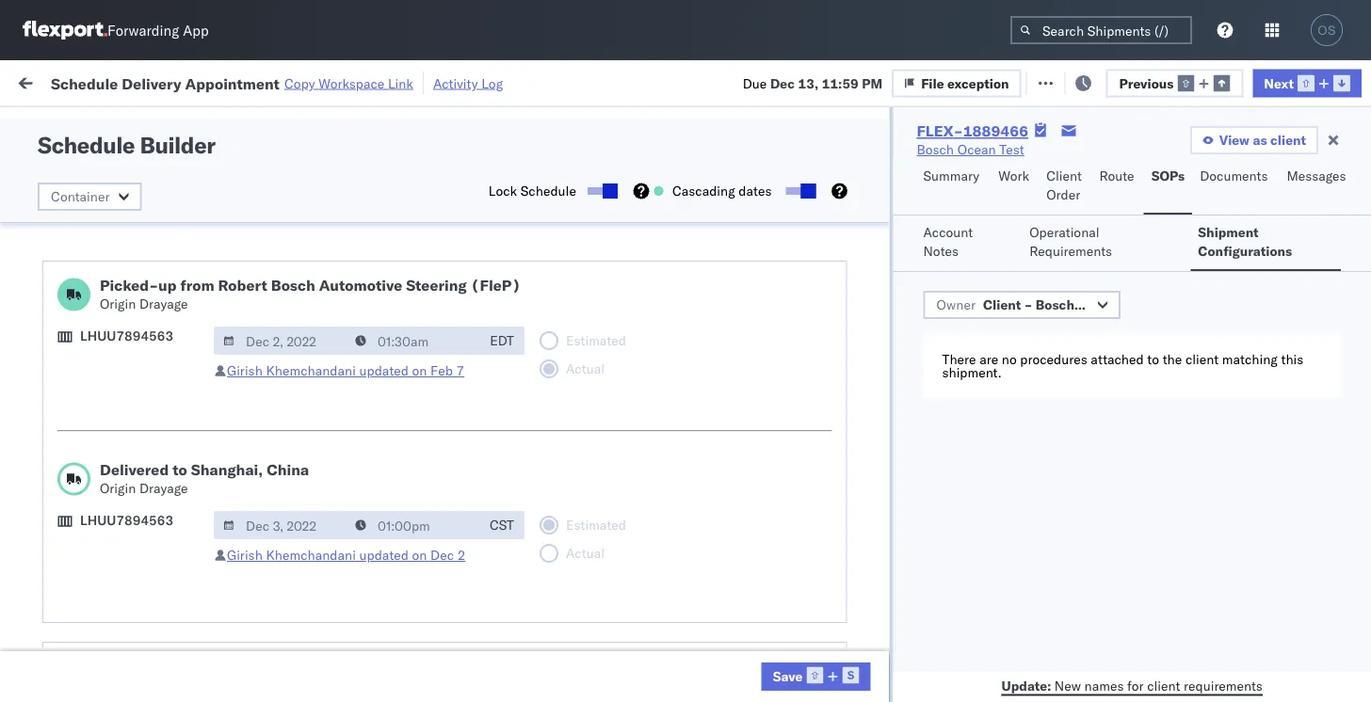 Task type: vqa. For each thing, say whether or not it's contained in the screenshot.
flex-2130387 button
no



Task type: describe. For each thing, give the bounding box(es) containing it.
2 ceau7522281, hlxu6269489, hlxu8034992 from the top
[[1054, 271, 1347, 288]]

names
[[1085, 678, 1124, 694]]

dec for 4:00 pm pst, dec 23, 2022
[[285, 521, 309, 537]]

1 upload from the top
[[43, 179, 86, 195]]

numbers for mbl/mawb numbers
[[1245, 154, 1292, 168]]

1 fcl from the top
[[512, 189, 536, 205]]

(0)
[[305, 73, 330, 90]]

updated for robert
[[359, 363, 409, 379]]

2 demo from the top
[[645, 603, 680, 620]]

lagerfeld
[[904, 645, 960, 661]]

9 resize handle column header from the left
[[1338, 146, 1361, 703]]

2 11:59 pm pdt, nov 4, 2022 from the top
[[197, 272, 370, 288]]

los for fourth schedule pickup from los angeles, ca link from the bottom
[[178, 303, 199, 319]]

flex- up id
[[917, 122, 964, 140]]

2 vertical spatial documents
[[43, 446, 111, 463]]

2 1846748 from the top
[[974, 272, 1032, 288]]

for for ready
[[179, 117, 195, 131]]

4 nov from the top
[[294, 355, 318, 371]]

client order
[[1047, 168, 1083, 203]]

4 flex-1846748 from the top
[[934, 355, 1032, 371]]

flex- down shipment.
[[934, 396, 974, 413]]

filtered by:
[[19, 115, 86, 132]]

activity log button
[[433, 72, 503, 95]]

3 schedule delivery appointment link from the top
[[43, 643, 232, 662]]

7
[[456, 363, 465, 379]]

actions
[[1315, 154, 1354, 168]]

os button
[[1306, 8, 1349, 52]]

flex id
[[904, 154, 939, 168]]

schedule builder
[[38, 131, 215, 159]]

1 schedule delivery appointment button from the top
[[43, 228, 232, 249]]

activity
[[433, 75, 478, 91]]

attached
[[1091, 351, 1145, 368]]

flex- down summary
[[934, 189, 974, 205]]

3 schedule delivery appointment button from the top
[[43, 643, 232, 664]]

drayage inside picked-up from robert bosch automotive steering (flep) origin drayage
[[139, 296, 188, 312]]

owner
[[937, 297, 976, 313]]

3 test123456 from the top
[[1177, 313, 1256, 330]]

message
[[253, 73, 305, 90]]

2 nov from the top
[[294, 272, 318, 288]]

3 1846748 from the top
[[974, 313, 1032, 330]]

3 ceau7522281, from the top
[[1054, 313, 1151, 329]]

4 hlxu6269489, from the top
[[1155, 354, 1251, 371]]

1 test123456 from the top
[[1177, 230, 1256, 247]]

robert
[[218, 276, 267, 295]]

flex-1889466 link
[[917, 122, 1029, 140]]

previous
[[1120, 75, 1174, 91]]

5 flex-1846748 from the top
[[934, 396, 1032, 413]]

0 vertical spatial to
[[1148, 351, 1160, 368]]

schedule delivery appointment for 3rd schedule delivery appointment link from the bottom
[[43, 229, 232, 246]]

los for 5th schedule pickup from los angeles, ca link
[[178, 593, 199, 610]]

4 schedule pickup from los angeles, ca from the top
[[43, 469, 254, 504]]

jan for 23,
[[285, 645, 306, 661]]

--
[[715, 189, 732, 205]]

4 1846748 from the top
[[974, 355, 1032, 371]]

automotive
[[319, 276, 403, 295]]

origin inside delivered to shanghai, china origin drayage
[[100, 481, 136, 497]]

1 clearance from the top
[[146, 179, 206, 195]]

1 hlxu8034992 from the top
[[1254, 230, 1347, 246]]

am
[[229, 562, 250, 579]]

: for status
[[135, 117, 138, 131]]

from for confirm pickup from los angeles, ca 'link'
[[139, 510, 167, 527]]

2 resize handle column header from the left
[[372, 146, 395, 703]]

1 ocean fcl from the top
[[470, 189, 536, 205]]

1 vertical spatial 13,
[[321, 479, 341, 496]]

forwarding
[[107, 21, 179, 39]]

shipment
[[1199, 224, 1259, 241]]

2023 for 8:30 pm pst, jan 23, 2023
[[333, 645, 365, 661]]

confirm delivery link
[[43, 560, 143, 579]]

from for third schedule pickup from los angeles, ca link from the top
[[147, 386, 174, 402]]

confirm for confirm pickup from los angeles, ca
[[43, 510, 91, 527]]

1 resize handle column header from the left
[[269, 146, 292, 703]]

1889466
[[964, 122, 1029, 140]]

759
[[346, 73, 370, 90]]

2 ceau7522281, from the top
[[1054, 271, 1151, 288]]

girish khemchandani updated on dec 2 button
[[227, 547, 466, 564]]

schedule delivery appointment copy workspace link
[[51, 74, 414, 93]]

5 ceau7522281, from the top
[[1054, 396, 1151, 412]]

cst
[[490, 517, 514, 534]]

pickup for third schedule pickup from los angeles, ca link from the top
[[103, 386, 143, 402]]

1 flexport demo consignee from the top
[[593, 189, 747, 205]]

as
[[1254, 132, 1268, 148]]

confirm delivery button
[[43, 560, 143, 581]]

2 clearance from the top
[[146, 427, 206, 444]]

ca for second schedule pickup from los angeles, ca link from the bottom
[[43, 488, 61, 504]]

3 nov from the top
[[294, 313, 318, 330]]

5 ceau7522281, hlxu6269489, hlxu8034992 from the top
[[1054, 396, 1347, 412]]

Search Work text field
[[739, 67, 944, 96]]

there are no procedures attached to the client
[[943, 351, 1219, 368]]

import work
[[159, 73, 237, 90]]

los for third schedule pickup from los angeles, ca link from the top
[[178, 386, 199, 402]]

view as client button
[[1191, 126, 1319, 155]]

work,
[[198, 117, 228, 131]]

flex- down flex-1660288
[[934, 230, 974, 247]]

delivered to shanghai, china origin drayage
[[100, 461, 309, 497]]

edt
[[490, 333, 514, 349]]

lhuu7894563 for delivered to shanghai, china
[[80, 513, 174, 529]]

delivery up ready
[[122, 74, 181, 93]]

2 hlxu6269489, from the top
[[1155, 271, 1251, 288]]

5 hlxu6269489, from the top
[[1155, 396, 1251, 412]]

los for second schedule pickup from los angeles, ca link from the bottom
[[178, 469, 199, 485]]

schedule for 5th schedule pickup from los angeles, ca link from the bottom
[[43, 261, 99, 278]]

MMM D, YYYY text field
[[214, 512, 348, 540]]

forwarding app
[[107, 21, 209, 39]]

1 flexport from the top
[[593, 189, 642, 205]]

7 fcl from the top
[[512, 562, 536, 579]]

2 flexport demo consignee from the top
[[593, 603, 747, 620]]

0 vertical spatial on
[[461, 73, 476, 90]]

my
[[19, 68, 49, 94]]

flex
[[904, 154, 925, 168]]

documents inside button
[[1201, 168, 1269, 184]]

23, for jan
[[309, 645, 329, 661]]

3 flex-1846748 from the top
[[934, 313, 1032, 330]]

MMM D, YYYY text field
[[214, 327, 348, 355]]

: for snoozed
[[433, 117, 437, 131]]

1 1846748 from the top
[[974, 230, 1032, 247]]

3 4, from the top
[[322, 313, 334, 330]]

pst, for 4:00 pm pst, dec 23, 2022
[[253, 521, 281, 537]]

bookings test consignee
[[715, 603, 865, 620]]

schedule delivery appointment for first schedule delivery appointment link from the bottom
[[43, 644, 232, 661]]

2 upload customs clearance documents button from the top
[[43, 426, 268, 466]]

2 test123456 from the top
[[1177, 272, 1256, 288]]

2 schedule delivery appointment link from the top
[[43, 353, 232, 372]]

1 11:59 pm pdt, nov 4, 2022 from the top
[[197, 230, 370, 247]]

builder
[[140, 131, 215, 159]]

origin inside picked-up from robert bosch automotive steering (flep) origin drayage
[[100, 296, 136, 312]]

205
[[433, 73, 457, 90]]

5 resize handle column header from the left
[[683, 146, 706, 703]]

no
[[442, 117, 457, 131]]

to inside delivered to shanghai, china origin drayage
[[173, 461, 187, 480]]

6 fcl from the top
[[512, 521, 536, 537]]

8 resize handle column header from the left
[[1145, 146, 1167, 703]]

4 ocean fcl from the top
[[470, 313, 536, 330]]

2 vertical spatial client
[[1148, 678, 1181, 694]]

5 schedule pickup from los angeles, ca link from the top
[[43, 592, 268, 630]]

angeles, for second schedule pickup from los angeles, ca link from the bottom
[[202, 469, 254, 485]]

configurations
[[1199, 243, 1293, 260]]

4 schedule pickup from los angeles, ca link from the top
[[43, 468, 268, 506]]

1 hlxu6269489, from the top
[[1155, 230, 1251, 246]]

integration test account - karl lagerfeld
[[715, 645, 960, 661]]

(flep)
[[471, 276, 521, 295]]

ca for third schedule pickup from los angeles, ca link from the top
[[43, 405, 61, 421]]

4 ceau7522281, hlxu6269489, hlxu8034992 from the top
[[1054, 354, 1347, 371]]

deadline button
[[188, 150, 376, 169]]

angeles, for third schedule pickup from los angeles, ca link from the top
[[202, 386, 254, 402]]

matching this shipment.
[[943, 351, 1304, 381]]

8 ocean fcl from the top
[[470, 603, 536, 620]]

confirm delivery
[[43, 561, 143, 578]]

5 fcl from the top
[[512, 355, 536, 371]]

steering
[[406, 276, 467, 295]]

205 on track
[[433, 73, 510, 90]]

sops button
[[1144, 159, 1193, 215]]

no
[[1002, 351, 1017, 368]]

mbl/mawb numbers
[[1177, 154, 1292, 168]]

bosch inside "link"
[[917, 141, 954, 158]]

on for delivered to shanghai, china
[[412, 547, 427, 564]]

7 ocean fcl from the top
[[470, 562, 536, 579]]

los for 5th schedule pickup from los angeles, ca link from the bottom
[[178, 261, 199, 278]]

procedures
[[1021, 351, 1088, 368]]

pickup for fourth schedule pickup from los angeles, ca link from the bottom
[[103, 303, 143, 319]]

feb
[[431, 363, 453, 379]]

batch action
[[1267, 73, 1349, 90]]

4 11:59 pm pdt, nov 4, 2022 from the top
[[197, 355, 370, 371]]

work
[[54, 68, 103, 94]]

2 schedule pickup from los angeles, ca link from the top
[[43, 302, 268, 340]]

deadline
[[197, 154, 243, 168]]

6 resize handle column header from the left
[[872, 146, 894, 703]]

8:30
[[197, 645, 226, 661]]

1 4, from the top
[[322, 230, 334, 247]]

1 horizontal spatial file exception
[[1051, 73, 1139, 90]]

dec right due at the right of page
[[771, 75, 795, 91]]

schedule for 5th schedule pickup from los angeles, ca link
[[43, 593, 99, 610]]

4 pdt, from the top
[[261, 355, 291, 371]]

previous button
[[1107, 69, 1244, 97]]

2 fcl from the top
[[512, 230, 536, 247]]

2 4, from the top
[[322, 272, 334, 288]]

ca for 5th schedule pickup from los angeles, ca link
[[43, 612, 61, 628]]

snoozed : no
[[390, 117, 457, 131]]

schedule for 2nd schedule delivery appointment link from the top of the page
[[43, 354, 99, 370]]

summary
[[924, 168, 980, 184]]

filtered
[[19, 115, 65, 132]]

1 demo from the top
[[645, 189, 680, 205]]

documents button
[[1193, 159, 1280, 215]]

4 resize handle column header from the left
[[561, 146, 583, 703]]

view
[[1220, 132, 1250, 148]]

at
[[374, 73, 386, 90]]

3 11:59 pm pdt, nov 4, 2022 from the top
[[197, 313, 370, 330]]

upload customs clearance documents for upload customs clearance documents link associated with 1st "upload customs clearance documents" button from the bottom
[[43, 427, 206, 463]]

4 fcl from the top
[[512, 313, 536, 330]]

flex- left are
[[934, 355, 974, 371]]

3 hlxu6269489, from the top
[[1155, 313, 1251, 329]]

updated for china
[[359, 547, 409, 564]]

confirm pickup from los angeles, ca
[[43, 510, 246, 546]]

5 schedule pickup from los angeles, ca from the top
[[43, 593, 254, 628]]

3 fcl from the top
[[512, 272, 536, 288]]

2
[[458, 547, 466, 564]]

flex-1889466
[[917, 122, 1029, 140]]

copy workspace link button
[[285, 75, 414, 91]]

schedule delivery appointment for 2nd schedule delivery appointment link from the top of the page
[[43, 354, 232, 370]]

3 resize handle column header from the left
[[438, 146, 461, 703]]

24,
[[314, 562, 334, 579]]

1 upload customs clearance documents button from the top
[[43, 178, 268, 217]]

dec for 11:59 pm pst, dec 13, 2022
[[293, 479, 318, 496]]

client inside button
[[1047, 168, 1083, 184]]

china
[[267, 461, 309, 480]]

3 schedule pickup from los angeles, ca button from the top
[[43, 385, 268, 424]]

4 hlxu8034992 from the top
[[1254, 354, 1347, 371]]

import work button
[[151, 60, 245, 103]]

next button
[[1253, 69, 1362, 97]]

by:
[[68, 115, 86, 132]]

delivered
[[100, 461, 169, 480]]

12,
[[317, 603, 338, 620]]

from for 5th schedule pickup from los angeles, ca link from the bottom
[[147, 261, 174, 278]]

there
[[943, 351, 977, 368]]

girish khemchandani updated on feb 7 button
[[227, 363, 465, 379]]

work inside button
[[999, 168, 1030, 184]]

girish khemchandani updated on feb 7
[[227, 363, 465, 379]]

delivery for 3rd schedule delivery appointment link from the bottom
[[103, 229, 151, 246]]

2 schedule pickup from los angeles, ca from the top
[[43, 303, 254, 338]]

1 schedule delivery appointment link from the top
[[43, 228, 232, 247]]

5 ocean fcl from the top
[[470, 355, 536, 371]]

appointment for first schedule delivery appointment link from the bottom
[[154, 644, 232, 661]]

1 horizontal spatial file
[[1051, 73, 1074, 90]]

pickup for 5th schedule pickup from los angeles, ca link from the bottom
[[103, 261, 143, 278]]

0 horizontal spatial exception
[[948, 75, 1010, 91]]



Task type: locate. For each thing, give the bounding box(es) containing it.
0 horizontal spatial container
[[51, 188, 110, 205]]

1 confirm from the top
[[43, 510, 91, 527]]

flex-
[[917, 122, 964, 140], [934, 189, 974, 205], [934, 230, 974, 247], [934, 272, 974, 288], [934, 313, 974, 330], [934, 355, 974, 371], [934, 396, 974, 413]]

risk
[[389, 73, 411, 90]]

pickup for confirm pickup from los angeles, ca 'link'
[[95, 510, 136, 527]]

exception up flex-1889466
[[948, 75, 1010, 91]]

1 horizontal spatial client
[[1047, 168, 1083, 184]]

container numbers
[[1054, 147, 1105, 176]]

from down delivered
[[139, 510, 167, 527]]

are
[[980, 351, 999, 368]]

3 hlxu8034992 from the top
[[1254, 313, 1347, 329]]

2 upload customs clearance documents link from the top
[[43, 426, 268, 464]]

0 horizontal spatial for
[[179, 117, 195, 131]]

girish for china
[[227, 547, 263, 564]]

1 horizontal spatial :
[[433, 117, 437, 131]]

numbers inside mbl/mawb numbers "button"
[[1245, 154, 1292, 168]]

1 vertical spatial jan
[[285, 645, 306, 661]]

1 vertical spatial customs
[[90, 427, 143, 444]]

0 horizontal spatial :
[[135, 117, 138, 131]]

work right import
[[205, 73, 237, 90]]

delivery for first schedule delivery appointment link from the bottom
[[103, 644, 151, 661]]

1 vertical spatial for
[[1128, 678, 1144, 694]]

pst, up 8:30 pm pst, jan 23, 2023
[[261, 603, 290, 620]]

13, right china
[[321, 479, 341, 496]]

work inside button
[[205, 73, 237, 90]]

1 vertical spatial flexport demo consignee
[[593, 603, 747, 620]]

2 vertical spatial schedule delivery appointment link
[[43, 643, 232, 662]]

upload customs clearance documents link up confirm pickup from los angeles, ca 'link'
[[43, 426, 268, 464]]

numbers up order
[[1054, 162, 1101, 176]]

from left robert
[[147, 261, 174, 278]]

customs
[[90, 179, 143, 195], [90, 427, 143, 444]]

pst, for 11:59 pm pst, dec 13, 2022
[[261, 479, 290, 496]]

demo left the -- in the right top of the page
[[645, 189, 680, 205]]

2 lhuu7894563 from the top
[[80, 513, 174, 529]]

1 horizontal spatial to
[[1148, 351, 1160, 368]]

3 schedule pickup from los angeles, ca link from the top
[[43, 385, 268, 423]]

angeles, for confirm pickup from los angeles, ca 'link'
[[195, 510, 246, 527]]

action
[[1307, 73, 1349, 90]]

test123456 down matching
[[1177, 396, 1256, 413]]

gvcu5265864
[[1054, 686, 1147, 702]]

1 upload customs clearance documents from the top
[[43, 179, 206, 214]]

batch
[[1267, 73, 1304, 90]]

upload customs clearance documents for upload customs clearance documents link for second "upload customs clearance documents" button from the bottom
[[43, 179, 206, 214]]

1 vertical spatial 23,
[[309, 645, 329, 661]]

0 horizontal spatial numbers
[[1054, 162, 1101, 176]]

0 vertical spatial documents
[[1201, 168, 1269, 184]]

0 vertical spatial upload customs clearance documents link
[[43, 178, 268, 215]]

1660288
[[974, 189, 1032, 205]]

1 vertical spatial upload customs clearance documents link
[[43, 426, 268, 464]]

759 at risk
[[346, 73, 411, 90]]

2 pdt, from the top
[[261, 272, 291, 288]]

pst, up mmm d, yyyy text box
[[261, 479, 290, 496]]

work button
[[991, 159, 1039, 215]]

1 vertical spatial lhuu7894563
[[80, 513, 174, 529]]

0 vertical spatial work
[[205, 73, 237, 90]]

0 horizontal spatial client
[[984, 297, 1022, 313]]

schedule for fourth schedule pickup from los angeles, ca link from the bottom
[[43, 303, 99, 319]]

client order button
[[1039, 159, 1092, 215]]

delivery down the picked-
[[103, 354, 151, 370]]

0 horizontal spatial file
[[922, 75, 945, 91]]

ocean fcl
[[470, 189, 536, 205], [470, 230, 536, 247], [470, 272, 536, 288], [470, 313, 536, 330], [470, 355, 536, 371], [470, 521, 536, 537], [470, 562, 536, 579], [470, 603, 536, 620], [470, 645, 536, 661]]

appointment
[[185, 74, 280, 93], [154, 229, 232, 246], [154, 354, 232, 370], [154, 644, 232, 661]]

dec left 24,
[[286, 562, 310, 579]]

pickup down delivered
[[95, 510, 136, 527]]

1 nov from the top
[[294, 230, 318, 247]]

for for names
[[1128, 678, 1144, 694]]

3 ceau7522281, hlxu6269489, hlxu8034992 from the top
[[1054, 313, 1347, 329]]

summary button
[[916, 159, 991, 215]]

4:00
[[197, 521, 226, 537]]

pickup left up
[[103, 261, 143, 278]]

cascading dates
[[673, 183, 772, 199]]

1 vertical spatial container
[[51, 188, 110, 205]]

1 vertical spatial work
[[999, 168, 1030, 184]]

from for fourth schedule pickup from los angeles, ca link from the bottom
[[147, 303, 174, 319]]

6:00
[[197, 562, 226, 579]]

appointment down up
[[154, 354, 232, 370]]

pickup for 5th schedule pickup from los angeles, ca link
[[103, 593, 143, 610]]

khemchandani down 4:00 pm pst, dec 23, 2022
[[266, 547, 356, 564]]

1846748
[[974, 230, 1032, 247], [974, 272, 1032, 288], [974, 313, 1032, 330], [974, 355, 1032, 371], [974, 396, 1032, 413]]

0 vertical spatial jan
[[293, 603, 314, 620]]

1 vertical spatial drayage
[[139, 481, 188, 497]]

schedule for third schedule pickup from los angeles, ca link from the top
[[43, 386, 99, 402]]

1 pdt, from the top
[[261, 230, 291, 247]]

2 hlxu8034992 from the top
[[1254, 271, 1347, 288]]

1 upload customs clearance documents link from the top
[[43, 178, 268, 215]]

schedule delivery appointment link
[[43, 228, 232, 247], [43, 353, 232, 372], [43, 643, 232, 662]]

flex-1846748 down the owner
[[934, 355, 1032, 371]]

ceau7522281, down requirements at the right
[[1054, 271, 1151, 288]]

container down workitem
[[51, 188, 110, 205]]

2 updated from the top
[[359, 547, 409, 564]]

2 customs from the top
[[90, 427, 143, 444]]

2 vertical spatial on
[[412, 547, 427, 564]]

1 vertical spatial account
[[812, 645, 862, 661]]

1 ceau7522281, from the top
[[1054, 230, 1151, 246]]

2 upload from the top
[[43, 427, 86, 444]]

lhuu7894563 for picked-up from robert bosch automotive steering (flep)
[[80, 328, 174, 344]]

1 schedule pickup from los angeles, ca link from the top
[[43, 261, 268, 298]]

view as client
[[1220, 132, 1307, 148]]

appointment up status : ready for work, blocked, in progress
[[185, 74, 280, 93]]

appointment for 2nd schedule delivery appointment link from the top of the page
[[154, 354, 232, 370]]

schedule delivery appointment
[[43, 229, 232, 246], [43, 354, 232, 370], [43, 644, 232, 661]]

8 fcl from the top
[[512, 603, 536, 620]]

schedule for first schedule delivery appointment link from the bottom
[[43, 644, 99, 661]]

11:59 pm pst, jan 12, 2023
[[197, 603, 374, 620]]

os
[[1319, 23, 1337, 37]]

2023 right 12,
[[341, 603, 374, 620]]

upload customs clearance documents button up confirm pickup from los angeles, ca 'link'
[[43, 426, 268, 466]]

5 1846748 from the top
[[974, 396, 1032, 413]]

girish
[[227, 363, 263, 379], [227, 547, 263, 564]]

khemchandani for china
[[266, 547, 356, 564]]

1 schedule pickup from los angeles, ca button from the top
[[43, 261, 268, 300]]

1 vertical spatial upload customs clearance documents
[[43, 427, 206, 463]]

1 vertical spatial schedule delivery appointment
[[43, 354, 232, 370]]

0 vertical spatial updated
[[359, 363, 409, 379]]

new
[[1055, 678, 1082, 694]]

1 schedule pickup from los angeles, ca from the top
[[43, 261, 254, 297]]

test123456 left this
[[1177, 355, 1256, 371]]

pst, right am
[[254, 562, 283, 579]]

1 : from the left
[[135, 117, 138, 131]]

0 vertical spatial demo
[[645, 189, 680, 205]]

0 horizontal spatial file exception
[[922, 75, 1010, 91]]

4 4, from the top
[[322, 355, 334, 371]]

ca
[[43, 280, 61, 297], [43, 322, 61, 338], [43, 405, 61, 421], [43, 488, 61, 504], [43, 529, 61, 546], [43, 612, 61, 628]]

1 vertical spatial schedule delivery appointment link
[[43, 353, 232, 372]]

origin
[[100, 296, 136, 312], [100, 481, 136, 497]]

pickup up delivered
[[103, 386, 143, 402]]

13, right due at the right of page
[[799, 75, 819, 91]]

confirm inside button
[[43, 561, 91, 578]]

angeles, for 5th schedule pickup from los angeles, ca link from the bottom
[[202, 261, 254, 278]]

this
[[1282, 351, 1304, 368]]

pickup for second schedule pickup from los angeles, ca link from the bottom
[[103, 469, 143, 485]]

lhuu7894563
[[80, 328, 174, 344], [80, 513, 174, 529]]

message (0)
[[253, 73, 330, 90]]

0 vertical spatial upload
[[43, 179, 86, 195]]

integration
[[715, 645, 780, 661]]

angeles, down robert
[[202, 303, 254, 319]]

shipment configurations
[[1199, 224, 1293, 260]]

client left requirements
[[1148, 678, 1181, 694]]

0 vertical spatial origin
[[100, 296, 136, 312]]

customs for 1st "upload customs clearance documents" button from the bottom
[[90, 427, 143, 444]]

origin down the picked-
[[100, 296, 136, 312]]

the
[[1163, 351, 1183, 368]]

0 vertical spatial drayage
[[139, 296, 188, 312]]

1 horizontal spatial for
[[1128, 678, 1144, 694]]

1 vertical spatial schedule delivery appointment button
[[43, 353, 232, 374]]

ceau7522281, down caiu7969337 on the right of the page
[[1054, 230, 1151, 246]]

1 horizontal spatial container
[[1054, 147, 1105, 161]]

: left ready
[[135, 117, 138, 131]]

0 vertical spatial 2023
[[341, 603, 374, 620]]

confirm down 'confirm pickup from los angeles, ca'
[[43, 561, 91, 578]]

girish right 6:00
[[227, 547, 263, 564]]

1 horizontal spatial work
[[999, 168, 1030, 184]]

0 vertical spatial client
[[1271, 132, 1307, 148]]

2 flex-1846748 from the top
[[934, 272, 1032, 288]]

0 vertical spatial upload customs clearance documents
[[43, 179, 206, 214]]

confirm inside 'confirm pickup from los angeles, ca'
[[43, 510, 91, 527]]

resize handle column header
[[269, 146, 292, 703], [372, 146, 395, 703], [438, 146, 461, 703], [561, 146, 583, 703], [683, 146, 706, 703], [872, 146, 894, 703], [1022, 146, 1045, 703], [1145, 146, 1167, 703], [1338, 146, 1361, 703]]

0 vertical spatial schedule delivery appointment
[[43, 229, 232, 246]]

hlxu6269489, down documents button
[[1155, 230, 1251, 246]]

pst, for 11:59 pm pst, jan 12, 2023
[[261, 603, 290, 620]]

dec for 6:00 am pst, dec 24, 2022
[[286, 562, 310, 579]]

8:30 pm pst, jan 23, 2023
[[197, 645, 365, 661]]

6 ca from the top
[[43, 612, 61, 628]]

ceau7522281, down "matching this shipment."
[[1054, 396, 1151, 412]]

0 vertical spatial for
[[179, 117, 195, 131]]

angeles, down mmm d, yyyy text field
[[202, 386, 254, 402]]

from down confirm pickup from los angeles, ca "button"
[[147, 593, 174, 610]]

1 vertical spatial client
[[984, 297, 1022, 313]]

jan down 11:59 pm pst, jan 12, 2023
[[285, 645, 306, 661]]

3 ocean fcl from the top
[[470, 272, 536, 288]]

0 vertical spatial lhuu7894563
[[80, 328, 174, 344]]

1 vertical spatial girish
[[227, 547, 263, 564]]

los inside 'confirm pickup from los angeles, ca'
[[170, 510, 191, 527]]

khemchandani for robert
[[266, 363, 356, 379]]

0 vertical spatial schedule delivery appointment link
[[43, 228, 232, 247]]

app
[[183, 21, 209, 39]]

flexport. image
[[23, 21, 107, 40]]

1 schedule delivery appointment from the top
[[43, 229, 232, 246]]

hlxu6269489, up "the"
[[1155, 313, 1251, 329]]

0 vertical spatial confirm
[[43, 510, 91, 527]]

0 vertical spatial khemchandani
[[266, 363, 356, 379]]

los
[[178, 261, 199, 278], [178, 303, 199, 319], [178, 386, 199, 402], [178, 469, 199, 485], [170, 510, 191, 527], [178, 593, 199, 610]]

ca for confirm pickup from los angeles, ca 'link'
[[43, 529, 61, 546]]

2 ocean fcl from the top
[[470, 230, 536, 247]]

schedule for 3rd schedule delivery appointment link from the bottom
[[43, 229, 99, 246]]

4 ca from the top
[[43, 488, 61, 504]]

save
[[773, 669, 803, 685]]

9 ocean fcl from the top
[[470, 645, 536, 661]]

3 ca from the top
[[43, 405, 61, 421]]

from inside 'confirm pickup from los angeles, ca'
[[139, 510, 167, 527]]

file exception
[[1051, 73, 1139, 90], [922, 75, 1010, 91]]

on for picked-up from robert bosch automotive steering (flep)
[[412, 363, 427, 379]]

1 vertical spatial updated
[[359, 547, 409, 564]]

23, for dec
[[313, 521, 333, 537]]

1 horizontal spatial numbers
[[1245, 154, 1292, 168]]

1 vertical spatial upload
[[43, 427, 86, 444]]

order
[[1047, 187, 1081, 203]]

account inside button
[[924, 224, 974, 241]]

flex-1846748 button
[[904, 226, 1035, 252], [904, 226, 1035, 252], [904, 267, 1035, 294], [904, 267, 1035, 294], [904, 309, 1035, 335], [904, 309, 1035, 335], [904, 350, 1035, 376], [904, 350, 1035, 376], [904, 391, 1035, 418], [904, 391, 1035, 418]]

angeles, right up
[[202, 261, 254, 278]]

from down up
[[147, 303, 174, 319]]

0 vertical spatial clearance
[[146, 179, 206, 195]]

0 horizontal spatial work
[[205, 73, 237, 90]]

5 test123456 from the top
[[1177, 396, 1256, 413]]

test123456 up matching
[[1177, 313, 1256, 330]]

schedule delivery appointment down the picked-
[[43, 354, 232, 370]]

confirm for confirm delivery
[[43, 561, 91, 578]]

2 vertical spatial schedule delivery appointment
[[43, 644, 232, 661]]

customs up delivered
[[90, 427, 143, 444]]

for
[[179, 117, 195, 131], [1128, 678, 1144, 694]]

1 vertical spatial confirm
[[43, 561, 91, 578]]

container button
[[38, 183, 142, 211]]

schedule delivery appointment button up the picked-
[[43, 228, 232, 249]]

client up mbl/mawb numbers "button" at the right top
[[1271, 132, 1307, 148]]

account notes
[[924, 224, 974, 260]]

0 vertical spatial client
[[1047, 168, 1083, 184]]

drayage inside delivered to shanghai, china origin drayage
[[139, 481, 188, 497]]

0 vertical spatial flexport
[[593, 189, 642, 205]]

flex-1846748 down flex-1660288
[[934, 230, 1032, 247]]

angeles, down delivered to shanghai, china origin drayage
[[195, 510, 246, 527]]

demo
[[645, 189, 680, 205], [645, 603, 680, 620]]

client right the owner
[[984, 297, 1022, 313]]

0 vertical spatial 23,
[[313, 521, 333, 537]]

3 schedule delivery appointment from the top
[[43, 644, 232, 661]]

None checkbox
[[588, 188, 614, 195], [786, 188, 813, 195], [588, 188, 614, 195], [786, 188, 813, 195]]

cascading
[[673, 183, 736, 199]]

delivery for 2nd schedule delivery appointment link from the top of the page
[[103, 354, 151, 370]]

1 customs from the top
[[90, 179, 143, 195]]

account up notes
[[924, 224, 974, 241]]

1 vertical spatial clearance
[[146, 427, 206, 444]]

flex-1846748 down shipment.
[[934, 396, 1032, 413]]

0 vertical spatial girish
[[227, 363, 263, 379]]

2 schedule delivery appointment button from the top
[[43, 353, 232, 374]]

to right delivered
[[173, 461, 187, 480]]

customs for second "upload customs clearance documents" button from the bottom
[[90, 179, 143, 195]]

schedule delivery appointment button
[[43, 228, 232, 249], [43, 353, 232, 374], [43, 643, 232, 664]]

exception
[[1077, 73, 1139, 90], [948, 75, 1010, 91]]

1 vertical spatial to
[[173, 461, 187, 480]]

upload customs clearance documents link
[[43, 178, 268, 215], [43, 426, 268, 464]]

container for container numbers
[[1054, 147, 1105, 161]]

0 horizontal spatial 13,
[[321, 479, 341, 496]]

3 schedule pickup from los angeles, ca from the top
[[43, 386, 254, 421]]

2023 down 12,
[[333, 645, 365, 661]]

23, down 12,
[[309, 645, 329, 661]]

appointment for 3rd schedule delivery appointment link from the bottom
[[154, 229, 232, 246]]

1 vertical spatial on
[[412, 363, 427, 379]]

1 horizontal spatial 13,
[[799, 75, 819, 91]]

appointment up up
[[154, 229, 232, 246]]

flex- up the owner
[[934, 272, 974, 288]]

1 horizontal spatial client
[[1186, 351, 1219, 368]]

client up order
[[1047, 168, 1083, 184]]

schedule delivery appointment link down confirm delivery button
[[43, 643, 232, 662]]

track
[[479, 73, 510, 90]]

account up save button
[[812, 645, 862, 661]]

5 hlxu8034992 from the top
[[1254, 396, 1347, 412]]

ceau7522281, left "the"
[[1054, 354, 1151, 371]]

angeles, for 5th schedule pickup from los angeles, ca link
[[202, 593, 254, 610]]

schedule delivery appointment button down confirm delivery button
[[43, 643, 232, 664]]

from up confirm pickup from los angeles, ca 'link'
[[147, 469, 174, 485]]

1 vertical spatial documents
[[43, 197, 111, 214]]

numbers for container numbers
[[1054, 162, 1101, 176]]

angeles, for fourth schedule pickup from los angeles, ca link from the bottom
[[202, 303, 254, 319]]

mbl/mawb
[[1177, 154, 1242, 168]]

los for confirm pickup from los angeles, ca 'link'
[[170, 510, 191, 527]]

5 schedule pickup from los angeles, ca button from the top
[[43, 592, 268, 632]]

client inside button
[[1271, 132, 1307, 148]]

0 vertical spatial 13,
[[799, 75, 819, 91]]

file exception down search shipments (/) text box
[[1051, 73, 1139, 90]]

2 drayage from the top
[[139, 481, 188, 497]]

ceau7522281, up attached
[[1054, 313, 1151, 329]]

file
[[1051, 73, 1074, 90], [922, 75, 945, 91]]

1 vertical spatial flexport
[[593, 603, 642, 620]]

workitem button
[[11, 150, 273, 169]]

operational requirements button
[[1023, 216, 1180, 271]]

hlxu6269489, right attached
[[1155, 354, 1251, 371]]

pst, for 6:00 am pst, dec 24, 2022
[[254, 562, 283, 579]]

requirements
[[1030, 243, 1113, 260]]

numbers inside container numbers
[[1054, 162, 1101, 176]]

1 horizontal spatial account
[[924, 224, 974, 241]]

ca inside 'confirm pickup from los angeles, ca'
[[43, 529, 61, 546]]

from for 5th schedule pickup from los angeles, ca link
[[147, 593, 174, 610]]

drayage
[[139, 296, 188, 312], [139, 481, 188, 497]]

pst, down 11:59 pm pst, jan 12, 2023
[[253, 645, 281, 661]]

bookings
[[715, 603, 770, 620]]

on left the 'feb'
[[412, 363, 427, 379]]

1 vertical spatial client
[[1186, 351, 1219, 368]]

updated down -- : -- -- text field
[[359, 547, 409, 564]]

jan for 12,
[[293, 603, 314, 620]]

Search Shipments (/) text field
[[1011, 16, 1193, 44]]

2 horizontal spatial client
[[1271, 132, 1307, 148]]

caiu7969337
[[1054, 188, 1143, 205]]

delivery down 'confirm pickup from los angeles, ca'
[[95, 561, 143, 578]]

upload customs clearance documents link for 1st "upload customs clearance documents" button from the bottom
[[43, 426, 268, 464]]

pickup inside 'confirm pickup from los angeles, ca'
[[95, 510, 136, 527]]

-- : -- -- text field
[[346, 512, 480, 540]]

ca for fourth schedule pickup from los angeles, ca link from the bottom
[[43, 322, 61, 338]]

hlxu6269489, down "the"
[[1155, 396, 1251, 412]]

delivery inside button
[[95, 561, 143, 578]]

-- : -- -- text field
[[346, 327, 480, 355]]

1 vertical spatial upload customs clearance documents button
[[43, 426, 268, 466]]

origin down delivered
[[100, 481, 136, 497]]

0 horizontal spatial client
[[1148, 678, 1181, 694]]

file up flex-1889466
[[922, 75, 945, 91]]

delivery
[[122, 74, 181, 93], [103, 229, 151, 246], [103, 354, 151, 370], [95, 561, 143, 578], [103, 644, 151, 661]]

4 test123456 from the top
[[1177, 355, 1256, 371]]

upload customs clearance documents up 'confirm pickup from los angeles, ca'
[[43, 427, 206, 463]]

1 updated from the top
[[359, 363, 409, 379]]

clearance up delivered to shanghai, china origin drayage
[[146, 427, 206, 444]]

jan left 12,
[[293, 603, 314, 620]]

lhuu7894563 down the picked-
[[80, 328, 174, 344]]

0 vertical spatial account
[[924, 224, 974, 241]]

test inside "link"
[[1000, 141, 1025, 158]]

2 flexport from the top
[[593, 603, 642, 620]]

shanghai,
[[191, 461, 263, 480]]

workspace
[[319, 75, 385, 91]]

2 confirm from the top
[[43, 561, 91, 578]]

2 ca from the top
[[43, 322, 61, 338]]

pickup up 'confirm pickup from los angeles, ca'
[[103, 469, 143, 485]]

2023 for 11:59 pm pst, jan 12, 2023
[[341, 603, 374, 620]]

1 vertical spatial demo
[[645, 603, 680, 620]]

girish khemchandani updated on dec 2
[[227, 547, 466, 564]]

test123456 down documents button
[[1177, 230, 1256, 247]]

4 schedule pickup from los angeles, ca button from the top
[[43, 468, 268, 507]]

1 vertical spatial 2023
[[333, 645, 365, 661]]

on right the 205
[[461, 73, 476, 90]]

from for second schedule pickup from los angeles, ca link from the bottom
[[147, 469, 174, 485]]

dec left 2
[[431, 547, 454, 564]]

hlxu8034992
[[1254, 230, 1347, 246], [1254, 271, 1347, 288], [1254, 313, 1347, 329], [1254, 354, 1347, 371], [1254, 396, 1347, 412]]

delivery for confirm delivery link
[[95, 561, 143, 578]]

flexport
[[593, 189, 642, 205], [593, 603, 642, 620]]

from inside picked-up from robert bosch automotive steering (flep) origin drayage
[[180, 276, 214, 295]]

9 fcl from the top
[[512, 645, 536, 661]]

ready
[[143, 117, 177, 131]]

2 schedule delivery appointment from the top
[[43, 354, 232, 370]]

file down search shipments (/) text box
[[1051, 73, 1074, 90]]

girish for robert
[[227, 363, 263, 379]]

work
[[205, 73, 237, 90], [999, 168, 1030, 184]]

0 vertical spatial customs
[[90, 179, 143, 195]]

0 vertical spatial upload customs clearance documents button
[[43, 178, 268, 217]]

angeles, inside 'confirm pickup from los angeles, ca'
[[195, 510, 246, 527]]

0 horizontal spatial account
[[812, 645, 862, 661]]

2 schedule pickup from los angeles, ca button from the top
[[43, 302, 268, 342]]

copy
[[285, 75, 315, 91]]

in
[[281, 117, 291, 131]]

ca for 5th schedule pickup from los angeles, ca link from the bottom
[[43, 280, 61, 297]]

upload customs clearance documents link down workitem button
[[43, 178, 268, 215]]

id
[[928, 154, 939, 168]]

1 vertical spatial origin
[[100, 481, 136, 497]]

due dec 13, 11:59 pm
[[743, 75, 883, 91]]

1 lhuu7894563 from the top
[[80, 328, 174, 344]]

schedule for second schedule pickup from los angeles, ca link from the bottom
[[43, 469, 99, 485]]

clearance down builder
[[146, 179, 206, 195]]

schedule pickup from los angeles, ca button
[[43, 261, 268, 300], [43, 302, 268, 342], [43, 385, 268, 424], [43, 468, 268, 507], [43, 592, 268, 632]]

2 vertical spatial schedule delivery appointment button
[[43, 643, 232, 664]]

bosch inside picked-up from robert bosch automotive steering (flep) origin drayage
[[271, 276, 316, 295]]

operational requirements
[[1030, 224, 1113, 260]]

upload customs clearance documents link for second "upload customs clearance documents" button from the bottom
[[43, 178, 268, 215]]

1 ceau7522281, hlxu6269489, hlxu8034992 from the top
[[1054, 230, 1347, 246]]

owner client - bosch ocean test
[[937, 297, 1149, 313]]

container for container
[[51, 188, 110, 205]]

lhuu7894563 down delivered
[[80, 513, 174, 529]]

from right up
[[180, 276, 214, 295]]

link
[[388, 75, 414, 91]]

pst, for 8:30 pm pst, jan 23, 2023
[[253, 645, 281, 661]]

dec down '11:59 pm pst, dec 13, 2022'
[[285, 521, 309, 537]]

1 flex-1846748 from the top
[[934, 230, 1032, 247]]

7 resize handle column header from the left
[[1022, 146, 1045, 703]]

0 vertical spatial schedule delivery appointment button
[[43, 228, 232, 249]]

0 vertical spatial container
[[1054, 147, 1105, 161]]

picked-up from robert bosch automotive steering (flep) origin drayage
[[100, 276, 521, 312]]

confirm up confirm delivery
[[43, 510, 91, 527]]

1 vertical spatial khemchandani
[[266, 547, 356, 564]]

schedule delivery appointment button down the picked-
[[43, 353, 232, 374]]

4 ceau7522281, from the top
[[1054, 354, 1151, 371]]

up
[[158, 276, 177, 295]]

confirm pickup from los angeles, ca button
[[43, 509, 268, 549]]

angeles, down am
[[202, 593, 254, 610]]

0 vertical spatial flexport demo consignee
[[593, 189, 747, 205]]

1 horizontal spatial exception
[[1077, 73, 1139, 90]]

ocean inside "link"
[[958, 141, 997, 158]]

flex-1846748 up the owner
[[934, 272, 1032, 288]]

khemchandani down mmm d, yyyy text field
[[266, 363, 356, 379]]

0 horizontal spatial to
[[173, 461, 187, 480]]

1 girish from the top
[[227, 363, 263, 379]]

upload customs clearance documents button down workitem button
[[43, 178, 268, 217]]

delivery up the picked-
[[103, 229, 151, 246]]

flex- up there
[[934, 313, 974, 330]]

due
[[743, 75, 767, 91]]



